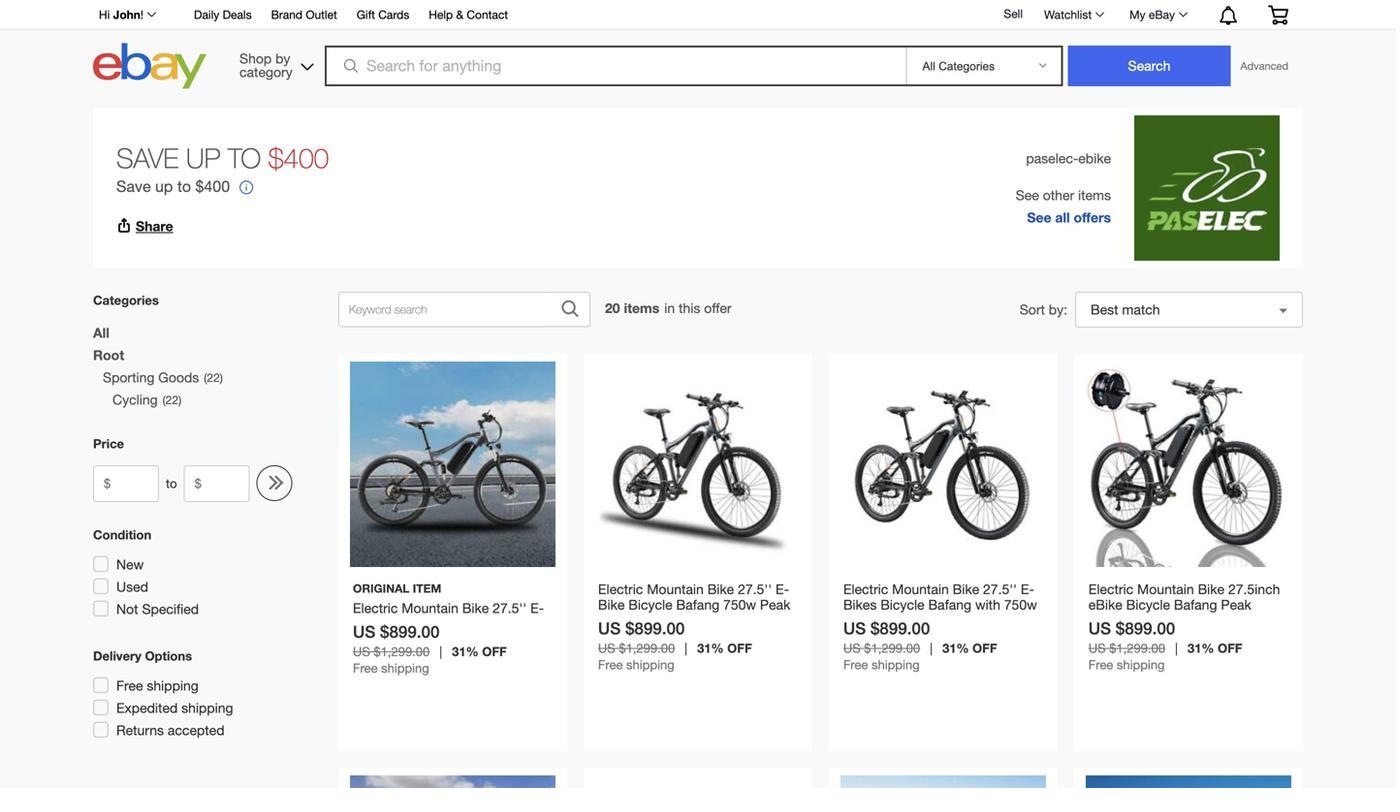 Task type: vqa. For each thing, say whether or not it's contained in the screenshot.
9th at from the bottom
no



Task type: locate. For each thing, give the bounding box(es) containing it.
bike left 27.5inch
[[1199, 582, 1225, 598]]

1 horizontal spatial bafang
[[929, 597, 972, 613]]

1 speed from the left
[[650, 613, 689, 629]]

category
[[240, 64, 293, 80]]

motor left 9- at the bottom of the page
[[1128, 613, 1164, 629]]

speed right 750w
[[1181, 613, 1221, 629]]

31% off free shipping for electric mountain bike 27.5'' e- bikes bicycle bafang with 750w peak motor 9speed us $899.00 us $1,299.00
[[844, 641, 998, 673]]

None submit
[[1069, 46, 1231, 86]]

bike for electric mountain bike 27.5inch ebike bicycle bafang peak 750w motor 9-speed new us $899.00 us $1,299.00
[[1199, 582, 1225, 598]]

$1,299.00
[[619, 641, 675, 656], [865, 641, 921, 656], [1110, 641, 1166, 656], [374, 645, 430, 660]]

new
[[116, 557, 144, 573], [1224, 613, 1252, 629]]

ebike
[[1089, 597, 1123, 613]]

0 horizontal spatial 27.5''
[[738, 582, 772, 598]]

information image
[[240, 180, 253, 196]]

bicycle left gear
[[629, 597, 673, 613]]

$400 right to
[[269, 142, 329, 174]]

750w right with
[[1005, 597, 1038, 613]]

off
[[728, 641, 752, 656], [973, 641, 998, 656], [1218, 641, 1243, 656], [482, 645, 507, 660]]

3 motor from the left
[[1128, 613, 1164, 629]]

new up used on the bottom left
[[116, 557, 144, 573]]

bicycle right ebike
[[1127, 597, 1171, 613]]

2 horizontal spatial peak
[[1222, 597, 1252, 613]]

e- left bikes
[[776, 582, 790, 598]]

electric mountain bike 27.5inch ebike bicycle bafang peak 750w motor 9-speed new us $899.00 us $1,299.00
[[1089, 582, 1281, 656]]

free down 750w
[[1089, 658, 1114, 673]]

hi john !
[[99, 8, 144, 21]]

share
[[136, 218, 173, 234]]

electric mountain bike 27.5'' e- bike bicycle bafang 750w peak motor 9 speed gear us $899.00 us $1,299.00
[[598, 582, 791, 656]]

account navigation
[[88, 0, 1304, 30]]

chevron right image
[[265, 475, 281, 494], [271, 475, 287, 494]]

3 electric from the left
[[1089, 582, 1134, 598]]

2 mountain from the left
[[893, 582, 949, 598]]

$400 for save up to $400
[[269, 142, 329, 174]]

2 e- from the left
[[1021, 582, 1035, 598]]

electric inside electric mountain bike 27.5'' e- bike bicycle bafang 750w peak motor 9 speed gear us $899.00 us $1,299.00
[[598, 582, 643, 598]]

speed inside electric mountain bike 27.5'' e- bike bicycle bafang 750w peak motor 9 speed gear us $899.00 us $1,299.00
[[650, 613, 689, 629]]

1 vertical spatial $400
[[195, 178, 230, 195]]

none submit inside shop by category "banner"
[[1069, 46, 1231, 86]]

0 horizontal spatial items
[[624, 300, 660, 316]]

bafang left with
[[929, 597, 972, 613]]

by
[[276, 50, 290, 66]]

1 bafang from the left
[[677, 597, 720, 613]]

0 horizontal spatial motor
[[598, 613, 635, 629]]

bafang left 27.5inch
[[1175, 597, 1218, 613]]

save up to $400
[[116, 142, 329, 174]]

advanced link
[[1231, 47, 1299, 85]]

31% off free shipping down 9- at the bottom of the page
[[1089, 641, 1243, 673]]

motor inside electric mountain bike 27.5inch ebike bicycle bafang peak 750w motor 9-speed new us $899.00 us $1,299.00
[[1128, 613, 1164, 629]]

brand outlet link
[[271, 5, 337, 26]]

$1,299.00 down 9 at the bottom
[[619, 641, 675, 656]]

peak inside electric mountain bike 27.5inch ebike bicycle bafang peak 750w motor 9-speed new us $899.00 us $1,299.00
[[1222, 597, 1252, 613]]

bike up 9speed
[[953, 582, 980, 598]]

delivery options
[[93, 649, 192, 664]]

Enter minimum price field
[[93, 466, 159, 503]]

$1,299.00 down 750w
[[1110, 641, 1166, 656]]

my
[[1130, 8, 1146, 21]]

paselec-ebike profile image image
[[1135, 115, 1280, 261]]

bicycle inside electric mountain bike 27.5'' e- bike bicycle bafang 750w peak motor 9 speed gear us $899.00 us $1,299.00
[[629, 597, 673, 613]]

mountain up gear
[[647, 582, 704, 598]]

0 horizontal spatial 750w
[[724, 597, 757, 613]]

1 electric from the left
[[598, 582, 643, 598]]

items up offers
[[1079, 187, 1112, 203]]

peak left 9speed
[[844, 613, 874, 629]]

2 horizontal spatial mountain
[[1138, 582, 1195, 598]]

e-
[[776, 582, 790, 598], [1021, 582, 1035, 598]]

Search for anything text field
[[328, 48, 903, 84]]

e- inside electric mountain bike 27.5'' e- bike bicycle bafang 750w peak motor 9 speed gear us $899.00 us $1,299.00
[[776, 582, 790, 598]]

new down 27.5inch
[[1224, 613, 1252, 629]]

price
[[93, 437, 124, 452]]

750w right gear
[[724, 597, 757, 613]]

$1,299.00 down original item
[[374, 645, 430, 660]]

1 vertical spatial new
[[1224, 613, 1252, 629]]

1 e- from the left
[[776, 582, 790, 598]]

27.5'' inside electric mountain bike 27.5'' e- bikes bicycle bafang with 750w peak motor 9speed us $899.00 us $1,299.00
[[984, 582, 1018, 598]]

see
[[1016, 187, 1040, 203], [1028, 210, 1052, 226]]

2 bicycle from the left
[[881, 597, 925, 613]]

mountain inside electric mountain bike 27.5'' e- bikes bicycle bafang with 750w peak motor 9speed us $899.00 us $1,299.00
[[893, 582, 949, 598]]

peak right 9- at the bottom of the page
[[1222, 597, 1252, 613]]

peak inside electric mountain bike 27.5'' e- bike bicycle bafang 750w peak motor 9 speed gear us $899.00 us $1,299.00
[[760, 597, 791, 613]]

2 horizontal spatial electric
[[1089, 582, 1134, 598]]

bicycle right bikes
[[881, 597, 925, 613]]

to
[[228, 142, 261, 174]]

27.5''
[[738, 582, 772, 598], [984, 582, 1018, 598]]

peak inside electric mountain bike 27.5'' e- bikes bicycle bafang with 750w peak motor 9speed us $899.00 us $1,299.00
[[844, 613, 874, 629]]

sell link
[[996, 7, 1032, 20]]

Enter maximum price field
[[184, 466, 250, 503]]

2 speed from the left
[[1181, 613, 1221, 629]]

bike inside electric mountain bike 27.5'' e- bikes bicycle bafang with 750w peak motor 9speed us $899.00 us $1,299.00
[[953, 582, 980, 598]]

27.5'' inside electric mountain bike 27.5'' e- bike bicycle bafang 750w peak motor 9 speed gear us $899.00 us $1,299.00
[[738, 582, 772, 598]]

mountain for electric mountain bike 27.5inch ebike bicycle bafang peak 750w motor 9-speed new us $899.00 us $1,299.00
[[1138, 582, 1195, 598]]

1 horizontal spatial (22)
[[204, 371, 223, 385]]

0 horizontal spatial peak
[[760, 597, 791, 613]]

1 mountain from the left
[[647, 582, 704, 598]]

0 horizontal spatial bafang
[[677, 597, 720, 613]]

peak right gear
[[760, 597, 791, 613]]

bafang inside electric mountain bike 27.5'' e- bikes bicycle bafang with 750w peak motor 9speed us $899.00 us $1,299.00
[[929, 597, 972, 613]]

all root sporting goods (22) cycling (22)
[[93, 325, 223, 408]]

see all offers link
[[1028, 207, 1112, 229]]

750w inside electric mountain bike 27.5'' e- bikes bicycle bafang with 750w peak motor 9speed us $899.00 us $1,299.00
[[1005, 597, 1038, 613]]

e- right with
[[1021, 582, 1035, 598]]

2 750w from the left
[[1005, 597, 1038, 613]]

1 horizontal spatial motor
[[878, 613, 914, 629]]

e- inside electric mountain bike 27.5'' e- bikes bicycle bafang with 750w peak motor 9speed us $899.00 us $1,299.00
[[1021, 582, 1035, 598]]

expedited
[[116, 700, 178, 716]]

bafang for $899.00
[[929, 597, 972, 613]]

0 horizontal spatial electric
[[598, 582, 643, 598]]

0 vertical spatial items
[[1079, 187, 1112, 203]]

options
[[145, 649, 192, 664]]

0 horizontal spatial new
[[116, 557, 144, 573]]

1 horizontal spatial 750w
[[1005, 597, 1038, 613]]

new inside the new used not specified
[[116, 557, 144, 573]]

free up expedited
[[116, 678, 143, 694]]

$400
[[269, 142, 329, 174], [195, 178, 230, 195]]

bike up gear
[[708, 582, 735, 598]]

1 bicycle from the left
[[629, 597, 673, 613]]

electric for electric mountain bike 27.5inch ebike bicycle bafang peak 750w motor 9-speed new us $899.00 us $1,299.00
[[1089, 582, 1134, 598]]

3 mountain from the left
[[1138, 582, 1195, 598]]

2 horizontal spatial motor
[[1128, 613, 1164, 629]]

2 motor from the left
[[878, 613, 914, 629]]

e- for us
[[1021, 582, 1035, 598]]

31% for electric mountain bike 27.5'' e- bikes bicycle bafang with 750w peak motor 9speed us $899.00 us $1,299.00
[[943, 641, 970, 656]]

bafang inside electric mountain bike 27.5inch ebike bicycle bafang peak 750w motor 9-speed new us $899.00 us $1,299.00
[[1175, 597, 1218, 613]]

shop by category banner
[[88, 0, 1304, 94]]

0 horizontal spatial mountain
[[647, 582, 704, 598]]

bike left 9 at the bottom
[[598, 597, 625, 613]]

contact
[[467, 8, 508, 21]]

2 horizontal spatial bafang
[[1175, 597, 1218, 613]]

up
[[186, 142, 220, 174]]

this
[[679, 300, 701, 316]]

advanced
[[1241, 60, 1289, 72]]

free down bikes
[[844, 658, 869, 673]]

motor right bikes
[[878, 613, 914, 629]]

3 bicycle from the left
[[1127, 597, 1171, 613]]

$899.00 down original item
[[380, 622, 440, 642]]

$899.00 inside electric mountain bike 27.5'' e- bike bicycle bafang 750w peak motor 9 speed gear us $899.00 us $1,299.00
[[626, 619, 685, 638]]

original
[[353, 582, 410, 596]]

mountain up 9- at the bottom of the page
[[1138, 582, 1195, 598]]

1 vertical spatial items
[[624, 300, 660, 316]]

items inside see other items see all offers
[[1079, 187, 1112, 203]]

1 horizontal spatial speed
[[1181, 613, 1221, 629]]

see left other
[[1016, 187, 1040, 203]]

2 27.5'' from the left
[[984, 582, 1018, 598]]

$1,299.00 down bikes
[[865, 641, 921, 656]]

31%
[[698, 641, 724, 656], [943, 641, 970, 656], [1188, 641, 1215, 656], [452, 645, 479, 660]]

item
[[413, 582, 442, 596]]

1 vertical spatial (22)
[[163, 393, 182, 407]]

best
[[1091, 302, 1119, 318]]

mountain
[[647, 582, 704, 598], [893, 582, 949, 598], [1138, 582, 1195, 598]]

1 horizontal spatial electric
[[844, 582, 889, 598]]

to right up
[[177, 178, 191, 195]]

peak
[[760, 597, 791, 613], [1222, 597, 1252, 613], [844, 613, 874, 629]]

(22) down 'goods'
[[163, 393, 182, 407]]

off for electric mountain bike 27.5'' e- bike bicycle bafang 750w peak motor 9 speed gear us $899.00 us $1,299.00
[[728, 641, 752, 656]]

$400 for save up to  $400
[[195, 178, 230, 195]]

mountain inside electric mountain bike 27.5inch ebike bicycle bafang peak 750w motor 9-speed new us $899.00 us $1,299.00
[[1138, 582, 1195, 598]]

see left all
[[1028, 210, 1052, 226]]

1 horizontal spatial bicycle
[[881, 597, 925, 613]]

bafang right 9 at the bottom
[[677, 597, 720, 613]]

0 horizontal spatial $400
[[195, 178, 230, 195]]

bike inside electric mountain bike 27.5inch ebike bicycle bafang peak 750w motor 9-speed new us $899.00 us $1,299.00
[[1199, 582, 1225, 598]]

items
[[1079, 187, 1112, 203], [624, 300, 660, 316]]

paselec-
[[1027, 150, 1079, 166]]

help & contact link
[[429, 5, 508, 26]]

&
[[456, 8, 464, 21]]

cards
[[379, 8, 410, 21]]

help & contact
[[429, 8, 508, 21]]

items left in at the top of page
[[624, 300, 660, 316]]

0 vertical spatial $400
[[269, 142, 329, 174]]

$899.00 down bikes
[[871, 619, 931, 638]]

gift cards
[[357, 8, 410, 21]]

1 motor from the left
[[598, 613, 635, 629]]

2 bafang from the left
[[929, 597, 972, 613]]

0 vertical spatial new
[[116, 557, 144, 573]]

$1,299.00 inside electric mountain bike 27.5inch ebike bicycle bafang peak 750w motor 9-speed new us $899.00 us $1,299.00
[[1110, 641, 1166, 656]]

2 electric from the left
[[844, 582, 889, 598]]

speed right 9 at the bottom
[[650, 613, 689, 629]]

goods
[[158, 370, 199, 386]]

(22)
[[204, 371, 223, 385], [163, 393, 182, 407]]

shipping down 9 at the bottom
[[627, 658, 675, 673]]

gift cards link
[[357, 5, 410, 26]]

$400 down up
[[195, 178, 230, 195]]

outlet
[[306, 8, 337, 21]]

1 horizontal spatial mountain
[[893, 582, 949, 598]]

daily
[[194, 8, 219, 21]]

free inside free shipping expedited shipping returns accepted
[[116, 678, 143, 694]]

1 horizontal spatial items
[[1079, 187, 1112, 203]]

speed inside electric mountain bike 27.5inch ebike bicycle bafang peak 750w motor 9-speed new us $899.00 us $1,299.00
[[1181, 613, 1221, 629]]

speed
[[650, 613, 689, 629], [1181, 613, 1221, 629]]

1 27.5'' from the left
[[738, 582, 772, 598]]

save
[[116, 142, 179, 174]]

off for electric mountain bike 27.5inch ebike bicycle bafang peak 750w motor 9-speed new us $899.00 us $1,299.00
[[1218, 641, 1243, 656]]

free down electric mountain bike 27.5'' e- bike bicycle bafang 750w peak motor 9 speed gear us $899.00 us $1,299.00
[[598, 658, 623, 673]]

accepted
[[168, 723, 225, 739]]

0 horizontal spatial speed
[[650, 613, 689, 629]]

electric inside electric mountain bike 27.5'' e- bikes bicycle bafang with 750w peak motor 9speed us $899.00 us $1,299.00
[[844, 582, 889, 598]]

0 horizontal spatial e-
[[776, 582, 790, 598]]

0 horizontal spatial bicycle
[[629, 597, 673, 613]]

your shopping cart image
[[1268, 5, 1290, 24]]

1 horizontal spatial new
[[1224, 613, 1252, 629]]

bicycle inside electric mountain bike 27.5inch ebike bicycle bafang peak 750w motor 9-speed new us $899.00 us $1,299.00
[[1127, 597, 1171, 613]]

$899.00 left gear
[[626, 619, 685, 638]]

my ebay
[[1130, 8, 1176, 21]]

3 bafang from the left
[[1175, 597, 1218, 613]]

31% for electric mountain bike 27.5'' e- bike bicycle bafang 750w peak motor 9 speed gear us $899.00 us $1,299.00
[[698, 641, 724, 656]]

(22) right 'goods'
[[204, 371, 223, 385]]

us
[[598, 619, 621, 638], [844, 619, 866, 638], [1089, 619, 1112, 638], [353, 622, 376, 642], [598, 641, 616, 656], [844, 641, 861, 656], [1089, 641, 1106, 656], [353, 645, 370, 660]]

motor left 9 at the bottom
[[598, 613, 635, 629]]

ebike
[[1079, 150, 1112, 166]]

motor
[[598, 613, 635, 629], [878, 613, 914, 629], [1128, 613, 1164, 629]]

1 horizontal spatial 27.5''
[[984, 582, 1018, 598]]

1 horizontal spatial peak
[[844, 613, 874, 629]]

to left 'enter maximum price' field on the left of the page
[[166, 476, 177, 491]]

!
[[141, 8, 144, 21]]

1 horizontal spatial $400
[[269, 142, 329, 174]]

2 horizontal spatial bicycle
[[1127, 597, 1171, 613]]

$899.00 down ebike
[[1116, 619, 1176, 638]]

1 750w from the left
[[724, 597, 757, 613]]

31% off free shipping down 9speed
[[844, 641, 998, 673]]

save up to  $400
[[116, 178, 230, 195]]

mountain up 9speed
[[893, 582, 949, 598]]

shipping
[[627, 658, 675, 673], [872, 658, 920, 673], [1117, 658, 1166, 673], [381, 661, 429, 676], [147, 678, 199, 694], [182, 700, 233, 716]]

electric inside electric mountain bike 27.5inch ebike bicycle bafang peak 750w motor 9-speed new us $899.00 us $1,299.00
[[1089, 582, 1134, 598]]

2 chevron right image from the left
[[271, 475, 287, 494]]

bafang inside electric mountain bike 27.5'' e- bike bicycle bafang 750w peak motor 9 speed gear us $899.00 us $1,299.00
[[677, 597, 720, 613]]

1 horizontal spatial e-
[[1021, 582, 1035, 598]]

31% off free shipping down gear
[[598, 641, 752, 673]]

mountain inside electric mountain bike 27.5'' e- bike bicycle bafang 750w peak motor 9 speed gear us $899.00 us $1,299.00
[[647, 582, 704, 598]]

free for electric mountain bike 27.5'' e- bikes bicycle bafang with 750w peak motor 9speed us $899.00 us $1,299.00
[[844, 658, 869, 673]]

bicycle
[[629, 597, 673, 613], [881, 597, 925, 613], [1127, 597, 1171, 613]]

$1,299.00 inside electric mountain bike 27.5'' e- bikes bicycle bafang with 750w peak motor 9speed us $899.00 us $1,299.00
[[865, 641, 921, 656]]

used
[[116, 579, 148, 595]]

bicycle inside electric mountain bike 27.5'' e- bikes bicycle bafang with 750w peak motor 9speed us $899.00 us $1,299.00
[[881, 597, 925, 613]]



Task type: describe. For each thing, give the bounding box(es) containing it.
save
[[116, 178, 151, 195]]

$1,299.00 inside us $899.00 us $1,299.00
[[374, 645, 430, 660]]

bike for electric mountain bike 27.5'' e- bikes bicycle bafang with 750w peak motor 9speed us $899.00 us $1,299.00
[[953, 582, 980, 598]]

0 vertical spatial to
[[177, 178, 191, 195]]

20 items in this offer
[[605, 300, 732, 316]]

gift
[[357, 8, 375, 21]]

paselec-ebike
[[1027, 150, 1112, 166]]

shipping down 9speed
[[872, 658, 920, 673]]

up
[[155, 178, 173, 195]]

my ebay link
[[1120, 3, 1197, 26]]

not
[[116, 601, 138, 617]]

31% off free shipping for electric mountain bike 27.5'' e- bike bicycle bafang 750w peak motor 9 speed gear us $899.00 us $1,299.00
[[598, 641, 752, 673]]

bicycle for us
[[629, 597, 673, 613]]

shop by category
[[240, 50, 293, 80]]

$899.00 inside electric mountain bike 27.5'' e- bikes bicycle bafang with 750w peak motor 9speed us $899.00 us $1,299.00
[[871, 619, 931, 638]]

Keyword search text field
[[340, 293, 551, 326]]

free for electric mountain bike 27.5'' e- bike bicycle bafang 750w peak motor 9 speed gear us $899.00 us $1,299.00
[[598, 658, 623, 673]]

watchlist
[[1045, 8, 1092, 21]]

shipping up accepted
[[182, 700, 233, 716]]

categories
[[93, 293, 159, 308]]

31% off free shipping down "item"
[[353, 645, 507, 676]]

sporting goods link
[[103, 367, 199, 389]]

specified
[[142, 601, 199, 617]]

john
[[113, 8, 141, 21]]

31% for electric mountain bike 27.5inch ebike bicycle bafang peak 750w motor 9-speed new us $899.00 us $1,299.00
[[1188, 641, 1215, 656]]

watchlist link
[[1034, 3, 1114, 26]]

by:
[[1049, 302, 1068, 318]]

$1,299.00 inside electric mountain bike 27.5'' e- bike bicycle bafang 750w peak motor 9 speed gear us $899.00 us $1,299.00
[[619, 641, 675, 656]]

0 vertical spatial see
[[1016, 187, 1040, 203]]

9
[[638, 613, 646, 629]]

e- for gear
[[776, 582, 790, 598]]

delivery
[[93, 649, 141, 664]]

see other items link
[[1016, 184, 1112, 207]]

offer
[[704, 300, 732, 316]]

27.5'' for gear
[[738, 582, 772, 598]]

9-
[[1168, 613, 1181, 629]]

shop by category button
[[231, 43, 318, 85]]

750w inside electric mountain bike 27.5'' e- bike bicycle bafang 750w peak motor 9 speed gear us $899.00 us $1,299.00
[[724, 597, 757, 613]]

motor inside electric mountain bike 27.5'' e- bikes bicycle bafang with 750w peak motor 9speed us $899.00 us $1,299.00
[[878, 613, 914, 629]]

offers
[[1074, 210, 1112, 226]]

9speed
[[918, 613, 965, 629]]

deals
[[223, 8, 252, 21]]

new inside electric mountain bike 27.5inch ebike bicycle bafang peak 750w motor 9-speed new us $899.00 us $1,299.00
[[1224, 613, 1252, 629]]

brand outlet
[[271, 8, 337, 21]]

shipping down 750w
[[1117, 658, 1166, 673]]

electric mountain bike 27.5'' e- bikes bicycle bafang with 750w peak motor 9speed us $899.00 us $1,299.00
[[844, 582, 1038, 656]]

31% off free shipping for electric mountain bike 27.5inch ebike bicycle bafang peak 750w motor 9-speed new us $899.00 us $1,299.00
[[1089, 641, 1243, 673]]

best match button
[[1076, 292, 1304, 328]]

free for electric mountain bike 27.5inch ebike bicycle bafang peak 750w motor 9-speed new us $899.00 us $1,299.00
[[1089, 658, 1114, 673]]

shipping down options
[[147, 678, 199, 694]]

sell
[[1004, 7, 1023, 20]]

27.5'' for us
[[984, 582, 1018, 598]]

cycling link
[[113, 389, 158, 411]]

all
[[1056, 210, 1071, 226]]

with
[[976, 597, 1001, 613]]

mountain for electric mountain bike 27.5'' e- bikes bicycle bafang with 750w peak motor 9speed us $899.00 us $1,299.00
[[893, 582, 949, 598]]

free down us $899.00 us $1,299.00
[[353, 661, 378, 676]]

original item
[[353, 582, 442, 596]]

off for electric mountain bike 27.5'' e- bikes bicycle bafang with 750w peak motor 9speed us $899.00 us $1,299.00
[[973, 641, 998, 656]]

20
[[605, 300, 620, 316]]

shop
[[240, 50, 272, 66]]

daily deals link
[[194, 5, 252, 26]]

750w
[[1089, 613, 1124, 629]]

share button
[[116, 218, 173, 235]]

help
[[429, 8, 453, 21]]

bike for electric mountain bike 27.5'' e- bike bicycle bafang 750w peak motor 9 speed gear us $899.00 us $1,299.00
[[708, 582, 735, 598]]

brand
[[271, 8, 303, 21]]

cycling
[[113, 392, 158, 408]]

sort by:
[[1020, 302, 1068, 318]]

in
[[665, 300, 675, 316]]

sporting
[[103, 370, 155, 386]]

free shipping expedited shipping returns accepted
[[116, 678, 233, 739]]

gear
[[693, 613, 722, 629]]

all
[[93, 325, 109, 341]]

$899.00 inside us $899.00 us $1,299.00
[[380, 622, 440, 642]]

1 vertical spatial see
[[1028, 210, 1052, 226]]

bicycle for $899.00
[[881, 597, 925, 613]]

see other items see all offers
[[1016, 187, 1112, 226]]

motor inside electric mountain bike 27.5'' e- bike bicycle bafang 750w peak motor 9 speed gear us $899.00 us $1,299.00
[[598, 613, 635, 629]]

1 chevron right image from the left
[[265, 475, 281, 494]]

hi
[[99, 8, 110, 21]]

shipping down us $899.00 us $1,299.00
[[381, 661, 429, 676]]

bikes
[[844, 597, 877, 613]]

27.5inch
[[1229, 582, 1281, 598]]

match
[[1123, 302, 1161, 318]]

other
[[1044, 187, 1075, 203]]

ebay
[[1149, 8, 1176, 21]]

electric for electric mountain bike 27.5'' e- bike bicycle bafang 750w peak motor 9 speed gear us $899.00 us $1,299.00
[[598, 582, 643, 598]]

best match
[[1091, 302, 1161, 318]]

returns
[[116, 723, 164, 739]]

mountain for electric mountain bike 27.5'' e- bike bicycle bafang 750w peak motor 9 speed gear us $899.00 us $1,299.00
[[647, 582, 704, 598]]

$899.00 inside electric mountain bike 27.5inch ebike bicycle bafang peak 750w motor 9-speed new us $899.00 us $1,299.00
[[1116, 619, 1176, 638]]

1 vertical spatial to
[[166, 476, 177, 491]]

electric for electric mountain bike 27.5'' e- bikes bicycle bafang with 750w peak motor 9speed us $899.00 us $1,299.00
[[844, 582, 889, 598]]

daily deals
[[194, 8, 252, 21]]

bafang for us
[[677, 597, 720, 613]]

0 horizontal spatial (22)
[[163, 393, 182, 407]]

us $899.00 us $1,299.00
[[353, 622, 440, 660]]

condition
[[93, 528, 151, 543]]

root
[[93, 347, 124, 363]]

sort
[[1020, 302, 1046, 318]]

0 vertical spatial (22)
[[204, 371, 223, 385]]

new used not specified
[[116, 557, 199, 617]]



